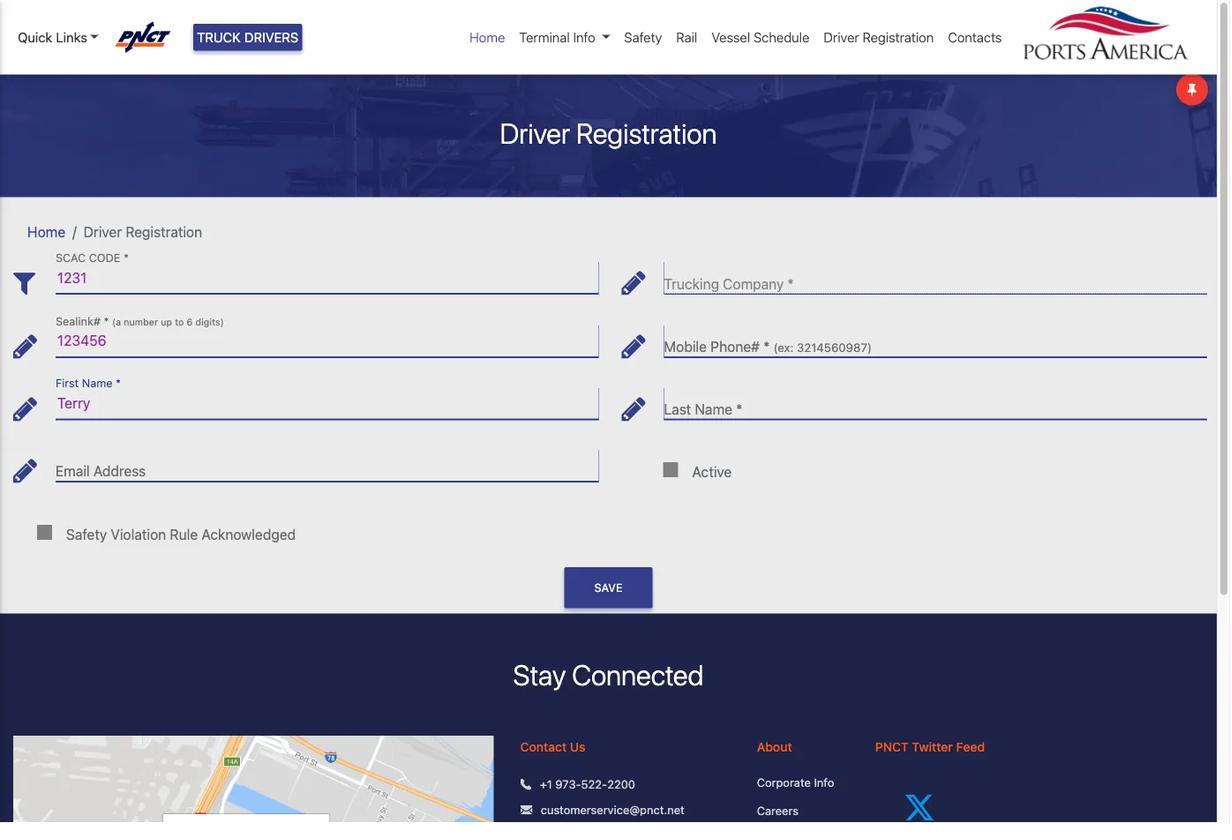 Task type: describe. For each thing, give the bounding box(es) containing it.
save button
[[565, 568, 653, 609]]

Last Name * text field
[[665, 387, 1208, 420]]

violation
[[111, 526, 166, 543]]

contacts
[[949, 30, 1003, 45]]

2 horizontal spatial driver
[[824, 30, 860, 45]]

Trucking Company * text field
[[665, 262, 1208, 294]]

* for first name *
[[116, 377, 121, 390]]

* for trucking company *
[[788, 275, 794, 292]]

scac
[[56, 251, 86, 264]]

3214560987)
[[797, 341, 872, 355]]

* for scac code *
[[124, 251, 129, 264]]

+1
[[540, 778, 553, 791]]

customerservice@pnct.net
[[541, 803, 685, 817]]

first name *
[[56, 377, 121, 390]]

quick
[[18, 30, 52, 45]]

home inside 'home' link
[[470, 30, 505, 45]]

email address
[[56, 463, 146, 480]]

name for last
[[695, 401, 733, 418]]

last name *
[[665, 401, 743, 418]]

driver registration link
[[817, 20, 942, 54]]

stay connected
[[514, 658, 704, 692]]

safety for safety
[[625, 30, 663, 45]]

truck
[[197, 30, 241, 45]]

twitter
[[912, 740, 954, 755]]

973-
[[556, 778, 582, 791]]

SCAC CODE * search field
[[56, 262, 599, 294]]

last
[[665, 401, 692, 418]]

rail
[[677, 30, 698, 45]]

digits)
[[196, 316, 224, 327]]

terminal info link
[[513, 20, 618, 54]]

+1 973-522-2200
[[540, 778, 636, 791]]

(ex:
[[774, 341, 794, 355]]

quick links link
[[18, 27, 99, 47]]

2 vertical spatial registration
[[126, 223, 202, 240]]

connected
[[572, 658, 704, 692]]

Email Address text field
[[56, 450, 599, 482]]

trucking
[[665, 275, 720, 292]]

careers
[[757, 804, 799, 817]]

mobile
[[665, 339, 707, 355]]

0 horizontal spatial driver
[[84, 223, 122, 240]]

about
[[757, 740, 793, 755]]

contacts link
[[942, 20, 1010, 54]]

pnct twitter feed
[[876, 740, 986, 755]]

quick links
[[18, 30, 87, 45]]

truck drivers link
[[193, 24, 302, 51]]

0 vertical spatial home link
[[463, 20, 513, 54]]

terminal info
[[520, 30, 596, 45]]

corporate info link
[[757, 775, 849, 792]]

schedule
[[754, 30, 810, 45]]

first
[[56, 377, 79, 390]]

rail link
[[670, 20, 705, 54]]

mobile phone# * (ex: 3214560987)
[[665, 339, 872, 355]]

First Name * text field
[[56, 387, 599, 420]]



Task type: vqa. For each thing, say whether or not it's contained in the screenshot.
the middle Driver
yes



Task type: locate. For each thing, give the bounding box(es) containing it.
info for terminal info
[[574, 30, 596, 45]]

0 vertical spatial name
[[82, 377, 113, 390]]

name right last
[[695, 401, 733, 418]]

home up scac at the left of page
[[27, 223, 65, 240]]

name
[[82, 377, 113, 390], [695, 401, 733, 418]]

safety
[[625, 30, 663, 45], [66, 526, 107, 543]]

info
[[574, 30, 596, 45], [815, 776, 835, 790]]

info for corporate info
[[815, 776, 835, 790]]

home link left terminal
[[463, 20, 513, 54]]

email
[[56, 463, 90, 480]]

us
[[570, 740, 586, 755]]

contact
[[521, 740, 567, 755]]

* for last name *
[[737, 401, 743, 418]]

0 vertical spatial registration
[[863, 30, 935, 45]]

corporate info
[[757, 776, 835, 790]]

1 vertical spatial home link
[[27, 223, 65, 240]]

1 vertical spatial driver registration
[[500, 116, 718, 150]]

info right terminal
[[574, 30, 596, 45]]

scac code *
[[56, 251, 129, 264]]

name for first
[[82, 377, 113, 390]]

2 horizontal spatial registration
[[863, 30, 935, 45]]

0 horizontal spatial driver registration
[[84, 223, 202, 240]]

vessel schedule link
[[705, 20, 817, 54]]

phone#
[[711, 339, 760, 355]]

*
[[124, 251, 129, 264], [788, 275, 794, 292], [104, 314, 109, 328], [764, 339, 770, 355], [116, 377, 121, 390], [737, 401, 743, 418]]

safety violation rule acknowledged
[[66, 526, 296, 543]]

corporate
[[757, 776, 811, 790]]

1 horizontal spatial driver
[[500, 116, 571, 150]]

home link
[[463, 20, 513, 54], [27, 223, 65, 240]]

company
[[723, 275, 784, 292]]

1 horizontal spatial safety
[[625, 30, 663, 45]]

home
[[470, 30, 505, 45], [27, 223, 65, 240]]

links
[[56, 30, 87, 45]]

None text field
[[56, 325, 599, 357]]

sealink# * (a number up to 6 digits)
[[56, 314, 224, 328]]

1 horizontal spatial home
[[470, 30, 505, 45]]

feed
[[957, 740, 986, 755]]

* for mobile phone# * (ex: 3214560987)
[[764, 339, 770, 355]]

driver registration
[[824, 30, 935, 45], [500, 116, 718, 150], [84, 223, 202, 240]]

1 horizontal spatial driver registration
[[500, 116, 718, 150]]

0 vertical spatial home
[[470, 30, 505, 45]]

0 horizontal spatial home
[[27, 223, 65, 240]]

2 vertical spatial driver registration
[[84, 223, 202, 240]]

0 vertical spatial safety
[[625, 30, 663, 45]]

1 horizontal spatial name
[[695, 401, 733, 418]]

terminal
[[520, 30, 570, 45]]

careers link
[[757, 802, 849, 820]]

1 vertical spatial info
[[815, 776, 835, 790]]

* left (ex:
[[764, 339, 770, 355]]

1 horizontal spatial registration
[[577, 116, 718, 150]]

trucking company *
[[665, 275, 794, 292]]

0 vertical spatial driver
[[824, 30, 860, 45]]

vessel
[[712, 30, 751, 45]]

safety for safety violation rule acknowledged
[[66, 526, 107, 543]]

address
[[94, 463, 146, 480]]

rule
[[170, 526, 198, 543]]

1 vertical spatial home
[[27, 223, 65, 240]]

* right the 'first' at top
[[116, 377, 121, 390]]

up
[[161, 316, 172, 327]]

1 vertical spatial safety
[[66, 526, 107, 543]]

0 horizontal spatial info
[[574, 30, 596, 45]]

code
[[89, 251, 120, 264]]

522-
[[582, 778, 608, 791]]

0 horizontal spatial home link
[[27, 223, 65, 240]]

safety left violation
[[66, 526, 107, 543]]

2 vertical spatial driver
[[84, 223, 122, 240]]

number
[[124, 316, 158, 327]]

6
[[187, 316, 193, 327]]

customerservice@pnct.net link
[[541, 802, 685, 819]]

contact us
[[521, 740, 586, 755]]

1 vertical spatial name
[[695, 401, 733, 418]]

* right last
[[737, 401, 743, 418]]

driver
[[824, 30, 860, 45], [500, 116, 571, 150], [84, 223, 122, 240]]

* right code
[[124, 251, 129, 264]]

1 vertical spatial driver
[[500, 116, 571, 150]]

0 vertical spatial driver registration
[[824, 30, 935, 45]]

* left (a
[[104, 314, 109, 328]]

registration
[[863, 30, 935, 45], [577, 116, 718, 150], [126, 223, 202, 240]]

home link up scac at the left of page
[[27, 223, 65, 240]]

0 horizontal spatial safety
[[66, 526, 107, 543]]

+1 973-522-2200 link
[[540, 776, 636, 793]]

save
[[595, 582, 623, 595]]

safety left rail link
[[625, 30, 663, 45]]

name right the 'first' at top
[[82, 377, 113, 390]]

2 horizontal spatial driver registration
[[824, 30, 935, 45]]

0 horizontal spatial registration
[[126, 223, 202, 240]]

0 horizontal spatial name
[[82, 377, 113, 390]]

sealink#
[[56, 314, 101, 328]]

2200
[[608, 778, 636, 791]]

acknowledged
[[202, 526, 296, 543]]

active
[[693, 464, 732, 481]]

0 vertical spatial info
[[574, 30, 596, 45]]

drivers
[[244, 30, 299, 45]]

home left terminal
[[470, 30, 505, 45]]

None text field
[[665, 325, 1208, 357]]

pnct
[[876, 740, 909, 755]]

1 vertical spatial registration
[[577, 116, 718, 150]]

stay
[[514, 658, 566, 692]]

* right 'company'
[[788, 275, 794, 292]]

(a
[[112, 316, 121, 327]]

to
[[175, 316, 184, 327]]

vessel schedule
[[712, 30, 810, 45]]

1 horizontal spatial info
[[815, 776, 835, 790]]

truck drivers
[[197, 30, 299, 45]]

info up the careers link
[[815, 776, 835, 790]]

safety link
[[618, 20, 670, 54]]

1 horizontal spatial home link
[[463, 20, 513, 54]]



